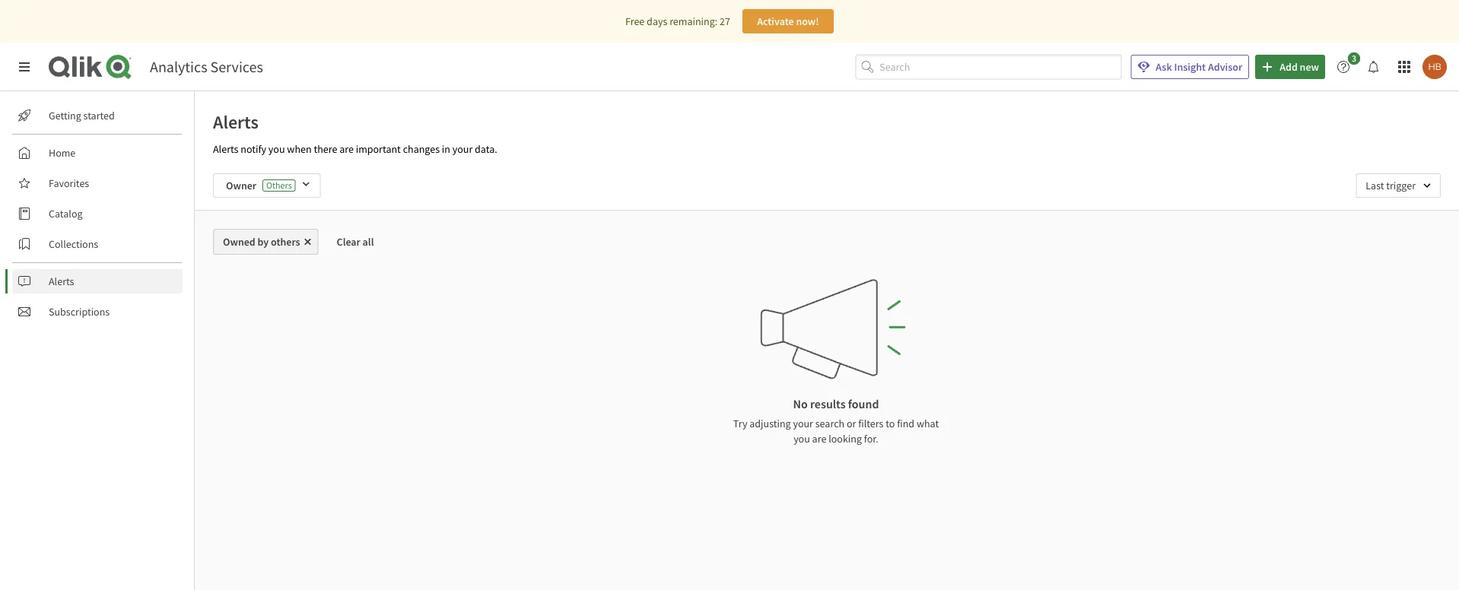 Task type: describe. For each thing, give the bounding box(es) containing it.
catalog link
[[12, 202, 183, 226]]

collections link
[[12, 232, 183, 256]]

no
[[793, 396, 808, 412]]

ask insight advisor button
[[1131, 55, 1249, 79]]

when
[[287, 142, 312, 156]]

new
[[1300, 60, 1319, 74]]

ask
[[1156, 60, 1172, 74]]

getting
[[49, 109, 81, 122]]

advisor
[[1208, 60, 1242, 74]]

home link
[[12, 141, 183, 165]]

there
[[314, 142, 337, 156]]

services
[[210, 57, 263, 76]]

filters region
[[195, 161, 1459, 210]]

subscriptions
[[49, 305, 110, 319]]

clear all
[[337, 235, 374, 249]]

alerts inside alerts link
[[49, 275, 74, 288]]

alerts notify you when there are important changes in your data.
[[213, 142, 497, 156]]

favorites link
[[12, 171, 183, 196]]

you inside no results found try adjusting your search or filters to find what you are looking for.
[[794, 432, 810, 446]]

clear all button
[[325, 229, 386, 255]]

in
[[442, 142, 450, 156]]

owned
[[223, 235, 255, 249]]

activate
[[757, 14, 794, 28]]

important
[[356, 142, 401, 156]]

Last trigger field
[[1356, 173, 1441, 198]]

adjusting
[[749, 417, 791, 431]]

activate now!
[[757, 14, 819, 28]]

results
[[810, 396, 846, 412]]

close sidebar menu image
[[18, 61, 30, 73]]

free
[[625, 14, 645, 28]]

ask insight advisor
[[1156, 60, 1242, 74]]

your inside no results found try adjusting your search or filters to find what you are looking for.
[[793, 417, 813, 431]]

all
[[363, 235, 374, 249]]

1 vertical spatial alerts
[[213, 142, 238, 156]]

last
[[1366, 179, 1384, 192]]

filters
[[858, 417, 884, 431]]

catalog
[[49, 207, 83, 221]]

to
[[886, 417, 895, 431]]

favorites
[[49, 176, 89, 190]]

owned by others button
[[213, 229, 318, 255]]

3 button
[[1331, 52, 1365, 79]]

for.
[[864, 432, 879, 446]]

free days remaining: 27
[[625, 14, 730, 28]]

analytics services element
[[150, 57, 263, 76]]

add new
[[1280, 60, 1319, 74]]

data.
[[475, 142, 497, 156]]

now!
[[796, 14, 819, 28]]

owned by others
[[223, 235, 300, 249]]

home
[[49, 146, 76, 160]]

last trigger
[[1366, 179, 1416, 192]]



Task type: vqa. For each thing, say whether or not it's contained in the screenshot.
bottom Personal
no



Task type: locate. For each thing, give the bounding box(es) containing it.
analytics
[[150, 57, 207, 76]]

2 vertical spatial alerts
[[49, 275, 74, 288]]

27
[[720, 14, 730, 28]]

add
[[1280, 60, 1298, 74]]

changes
[[403, 142, 440, 156]]

insight
[[1174, 60, 1206, 74]]

analytics services
[[150, 57, 263, 76]]

getting started link
[[12, 103, 183, 128]]

howard brown image
[[1423, 55, 1447, 79]]

trigger
[[1386, 179, 1416, 192]]

are down the search
[[812, 432, 826, 446]]

by
[[258, 235, 269, 249]]

alerts left notify
[[213, 142, 238, 156]]

remaining:
[[670, 14, 718, 28]]

0 horizontal spatial you
[[268, 142, 285, 156]]

days
[[647, 14, 667, 28]]

are inside no results found try adjusting your search or filters to find what you are looking for.
[[812, 432, 826, 446]]

3
[[1352, 52, 1356, 64]]

1 horizontal spatial are
[[812, 432, 826, 446]]

0 horizontal spatial are
[[339, 142, 354, 156]]

are right there
[[339, 142, 354, 156]]

1 vertical spatial are
[[812, 432, 826, 446]]

you down no
[[794, 432, 810, 446]]

you
[[268, 142, 285, 156], [794, 432, 810, 446]]

notify
[[241, 142, 266, 156]]

find
[[897, 417, 914, 431]]

getting started
[[49, 109, 115, 122]]

clear
[[337, 235, 360, 249]]

alerts up notify
[[213, 110, 258, 133]]

0 vertical spatial alerts
[[213, 110, 258, 133]]

you left when
[[268, 142, 285, 156]]

your right in
[[452, 142, 473, 156]]

activate now! link
[[742, 9, 834, 33]]

1 horizontal spatial your
[[793, 417, 813, 431]]

0 horizontal spatial your
[[452, 142, 473, 156]]

1 horizontal spatial you
[[794, 432, 810, 446]]

navigation pane element
[[0, 97, 194, 330]]

0 vertical spatial you
[[268, 142, 285, 156]]

are
[[339, 142, 354, 156], [812, 432, 826, 446]]

alerts link
[[12, 269, 183, 294]]

Search text field
[[880, 55, 1122, 79]]

started
[[83, 109, 115, 122]]

alerts up subscriptions
[[49, 275, 74, 288]]

search
[[815, 417, 845, 431]]

or
[[847, 417, 856, 431]]

0 vertical spatial are
[[339, 142, 354, 156]]

your down no
[[793, 417, 813, 431]]

found
[[848, 396, 879, 412]]

subscriptions link
[[12, 300, 183, 324]]

owner
[[226, 179, 256, 192]]

searchbar element
[[855, 55, 1122, 79]]

others
[[271, 235, 300, 249]]

looking
[[829, 432, 862, 446]]

0 vertical spatial your
[[452, 142, 473, 156]]

your
[[452, 142, 473, 156], [793, 417, 813, 431]]

what
[[917, 417, 939, 431]]

1 vertical spatial your
[[793, 417, 813, 431]]

1 vertical spatial you
[[794, 432, 810, 446]]

collections
[[49, 237, 98, 251]]

try
[[733, 417, 747, 431]]

alerts
[[213, 110, 258, 133], [213, 142, 238, 156], [49, 275, 74, 288]]

no results found try adjusting your search or filters to find what you are looking for.
[[733, 396, 939, 446]]

others
[[266, 180, 292, 191]]

add new button
[[1255, 55, 1325, 79]]



